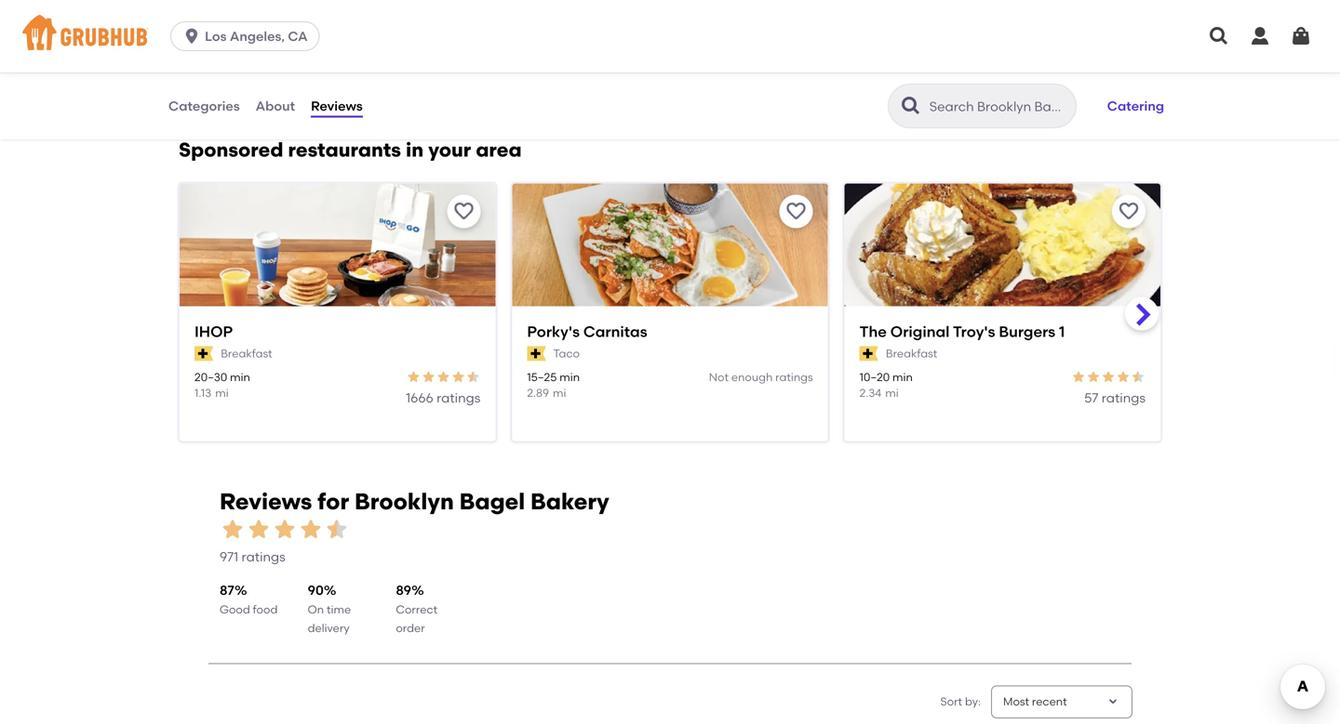 Task type: vqa. For each thing, say whether or not it's contained in the screenshot.
-
no



Task type: describe. For each thing, give the bounding box(es) containing it.
for
[[317, 489, 349, 516]]

not enough ratings
[[709, 371, 813, 384]]

ratings for 57 ratings
[[1102, 391, 1146, 406]]

57
[[1084, 391, 1099, 406]]

min for the original troy's burgers 1
[[893, 371, 913, 384]]

Search Brooklyn Bagel Bakery search field
[[928, 98, 1070, 115]]

90 on time delivery
[[308, 583, 351, 636]]

your
[[428, 138, 471, 162]]

catering button
[[1099, 86, 1173, 127]]

los
[[205, 28, 227, 44]]

1666 ratings
[[406, 391, 481, 406]]

correct
[[396, 603, 438, 617]]

enough
[[731, 371, 773, 384]]

1666
[[406, 391, 433, 406]]

breakfast for the original troy's burgers 1
[[886, 347, 937, 361]]

bakery
[[531, 489, 609, 516]]

reviews button
[[310, 73, 364, 140]]

mi for the original troy's burgers 1
[[885, 387, 899, 400]]

reviews for reviews for brooklyn bagel bakery
[[220, 489, 312, 516]]

porky's
[[527, 323, 580, 341]]

57 ratings
[[1084, 391, 1146, 406]]

10–20 min 2.34 mi
[[860, 371, 913, 400]]

bagel
[[459, 489, 525, 516]]

sponsored
[[179, 138, 283, 162]]

sponsored restaurants in your area
[[179, 138, 522, 162]]

ihop
[[195, 323, 233, 341]]

save this restaurant image
[[1118, 200, 1140, 223]]

89
[[396, 583, 411, 599]]

15–25 min 2.89 mi
[[527, 371, 580, 400]]

about
[[256, 98, 295, 114]]

svg image inside los angeles, ca button
[[183, 27, 201, 46]]

carnitas
[[583, 323, 647, 341]]

catering
[[1107, 98, 1164, 114]]

caret down icon image
[[1106, 695, 1121, 710]]

about button
[[255, 73, 296, 140]]

the original troy's burgers 1 logo image
[[845, 184, 1161, 340]]

good
[[220, 603, 250, 617]]

most
[[1003, 696, 1029, 709]]

subscription pass image for porky's carnitas
[[527, 347, 546, 362]]

90
[[308, 583, 324, 599]]

order
[[396, 622, 425, 636]]

troy's
[[953, 323, 995, 341]]

ihop logo image
[[180, 184, 495, 340]]

20–30
[[195, 371, 227, 384]]

1
[[1059, 323, 1065, 341]]

area
[[476, 138, 522, 162]]

save this restaurant image for porky's carnitas
[[785, 200, 807, 223]]

20–30 min 1.13 mi
[[195, 371, 250, 400]]

save this restaurant image for ihop
[[453, 200, 475, 223]]

971
[[220, 550, 238, 565]]

reviews for reviews
[[311, 98, 363, 114]]

87
[[220, 583, 234, 599]]

1 svg image from the left
[[1249, 25, 1271, 47]]

ratings right the enough on the bottom right
[[775, 371, 813, 384]]

the original troy's burgers 1 link
[[860, 321, 1146, 342]]

breakfast for ihop
[[221, 347, 272, 361]]

ca
[[288, 28, 308, 44]]

2.34
[[860, 387, 882, 400]]

ihop link
[[195, 321, 481, 342]]

sort
[[940, 696, 962, 709]]

time
[[327, 603, 351, 617]]

89 correct order
[[396, 583, 438, 636]]



Task type: locate. For each thing, give the bounding box(es) containing it.
svg image
[[1208, 25, 1230, 47], [183, 27, 201, 46]]

star icon image
[[406, 370, 421, 385], [421, 370, 436, 385], [436, 370, 451, 385], [451, 370, 466, 385], [466, 370, 481, 385], [466, 370, 481, 385], [1071, 370, 1086, 385], [1086, 370, 1101, 385], [1101, 370, 1116, 385], [1116, 370, 1131, 385], [1131, 370, 1146, 385], [1131, 370, 1146, 385], [220, 517, 246, 543], [246, 517, 272, 543], [272, 517, 298, 543], [298, 517, 324, 543], [324, 517, 350, 543], [324, 517, 350, 543]]

3 min from the left
[[893, 371, 913, 384]]

porky's carnitas link
[[527, 321, 813, 342]]

svg image
[[1249, 25, 1271, 47], [1290, 25, 1312, 47]]

brooklyn
[[355, 489, 454, 516]]

subscription pass image up 15–25
[[527, 347, 546, 362]]

sort by:
[[940, 696, 981, 709]]

main navigation navigation
[[0, 0, 1340, 73]]

0 horizontal spatial breakfast
[[221, 347, 272, 361]]

reviews for brooklyn bagel bakery
[[220, 489, 609, 516]]

reviews
[[311, 98, 363, 114], [220, 489, 312, 516]]

971 ratings
[[220, 550, 285, 565]]

2 svg image from the left
[[1290, 25, 1312, 47]]

3 mi from the left
[[885, 387, 899, 400]]

ratings right 1666
[[437, 391, 481, 406]]

3 save this restaurant button from the left
[[1112, 195, 1146, 228]]

recent
[[1032, 696, 1067, 709]]

min inside '15–25 min 2.89 mi'
[[560, 371, 580, 384]]

1 horizontal spatial subscription pass image
[[527, 347, 546, 362]]

0 horizontal spatial svg image
[[1249, 25, 1271, 47]]

1 min from the left
[[230, 371, 250, 384]]

1 save this restaurant button from the left
[[447, 195, 481, 228]]

subscription pass image up 20–30
[[195, 347, 213, 362]]

mi right 2.34
[[885, 387, 899, 400]]

2 save this restaurant button from the left
[[780, 195, 813, 228]]

mi right 2.89 at left bottom
[[553, 387, 566, 400]]

breakfast down original
[[886, 347, 937, 361]]

0 horizontal spatial min
[[230, 371, 250, 384]]

min right 20–30
[[230, 371, 250, 384]]

the original troy's burgers 1
[[860, 323, 1065, 341]]

mi inside the 10–20 min 2.34 mi
[[885, 387, 899, 400]]

1 horizontal spatial svg image
[[1290, 25, 1312, 47]]

porky's carnitas logo image
[[512, 184, 828, 340]]

min down taco
[[560, 371, 580, 384]]

min inside the 10–20 min 2.34 mi
[[893, 371, 913, 384]]

by:
[[965, 696, 981, 709]]

mi inside '15–25 min 2.89 mi'
[[553, 387, 566, 400]]

2.89
[[527, 387, 549, 400]]

food
[[253, 603, 278, 617]]

save this restaurant button for porky's
[[780, 195, 813, 228]]

original
[[890, 323, 950, 341]]

min for ihop
[[230, 371, 250, 384]]

ratings right the 57
[[1102, 391, 1146, 406]]

taco
[[553, 347, 580, 361]]

mi right 1.13
[[215, 387, 229, 400]]

87 good food
[[220, 583, 278, 617]]

1 horizontal spatial svg image
[[1208, 25, 1230, 47]]

on
[[308, 603, 324, 617]]

1 subscription pass image from the left
[[195, 347, 213, 362]]

15–25
[[527, 371, 557, 384]]

2 horizontal spatial min
[[893, 371, 913, 384]]

1 horizontal spatial save this restaurant button
[[780, 195, 813, 228]]

most recent
[[1003, 696, 1067, 709]]

min
[[230, 371, 250, 384], [560, 371, 580, 384], [893, 371, 913, 384]]

1 horizontal spatial min
[[560, 371, 580, 384]]

1 breakfast from the left
[[221, 347, 272, 361]]

reviews up 971 ratings
[[220, 489, 312, 516]]

mi for ihop
[[215, 387, 229, 400]]

1 horizontal spatial save this restaurant image
[[785, 200, 807, 223]]

reviews inside button
[[311, 98, 363, 114]]

2 save this restaurant image from the left
[[785, 200, 807, 223]]

min right 10–20
[[893, 371, 913, 384]]

save this restaurant image
[[453, 200, 475, 223], [785, 200, 807, 223]]

los angeles, ca
[[205, 28, 308, 44]]

save this restaurant button for the
[[1112, 195, 1146, 228]]

save this restaurant button
[[447, 195, 481, 228], [780, 195, 813, 228], [1112, 195, 1146, 228]]

0 horizontal spatial subscription pass image
[[195, 347, 213, 362]]

0 horizontal spatial mi
[[215, 387, 229, 400]]

not
[[709, 371, 729, 384]]

in
[[406, 138, 424, 162]]

search icon image
[[900, 95, 922, 117]]

subscription pass image
[[860, 347, 878, 362]]

10–20
[[860, 371, 890, 384]]

1 mi from the left
[[215, 387, 229, 400]]

burgers
[[999, 323, 1055, 341]]

min for porky's carnitas
[[560, 371, 580, 384]]

mi
[[215, 387, 229, 400], [553, 387, 566, 400], [885, 387, 899, 400]]

breakfast down ihop
[[221, 347, 272, 361]]

ratings right 971
[[242, 550, 285, 565]]

1 horizontal spatial mi
[[553, 387, 566, 400]]

2 min from the left
[[560, 371, 580, 384]]

subscription pass image for ihop
[[195, 347, 213, 362]]

0 horizontal spatial save this restaurant button
[[447, 195, 481, 228]]

delivery
[[308, 622, 350, 636]]

1 save this restaurant image from the left
[[453, 200, 475, 223]]

ratings
[[775, 371, 813, 384], [437, 391, 481, 406], [1102, 391, 1146, 406], [242, 550, 285, 565]]

reviews up restaurants
[[311, 98, 363, 114]]

1.13
[[195, 387, 211, 400]]

the
[[860, 323, 887, 341]]

los angeles, ca button
[[170, 21, 327, 51]]

ratings for 971 ratings
[[242, 550, 285, 565]]

0 vertical spatial reviews
[[311, 98, 363, 114]]

1 horizontal spatial breakfast
[[886, 347, 937, 361]]

2 horizontal spatial mi
[[885, 387, 899, 400]]

2 mi from the left
[[553, 387, 566, 400]]

0 horizontal spatial svg image
[[183, 27, 201, 46]]

porky's carnitas
[[527, 323, 647, 341]]

restaurants
[[288, 138, 401, 162]]

ratings for 1666 ratings
[[437, 391, 481, 406]]

0 horizontal spatial save this restaurant image
[[453, 200, 475, 223]]

categories button
[[168, 73, 241, 140]]

breakfast
[[221, 347, 272, 361], [886, 347, 937, 361]]

categories
[[168, 98, 240, 114]]

mi for porky's carnitas
[[553, 387, 566, 400]]

1 vertical spatial reviews
[[220, 489, 312, 516]]

min inside 20–30 min 1.13 mi
[[230, 371, 250, 384]]

Sort by: field
[[1003, 695, 1067, 711]]

angeles,
[[230, 28, 285, 44]]

2 horizontal spatial save this restaurant button
[[1112, 195, 1146, 228]]

subscription pass image
[[195, 347, 213, 362], [527, 347, 546, 362]]

2 subscription pass image from the left
[[527, 347, 546, 362]]

mi inside 20–30 min 1.13 mi
[[215, 387, 229, 400]]

2 breakfast from the left
[[886, 347, 937, 361]]



